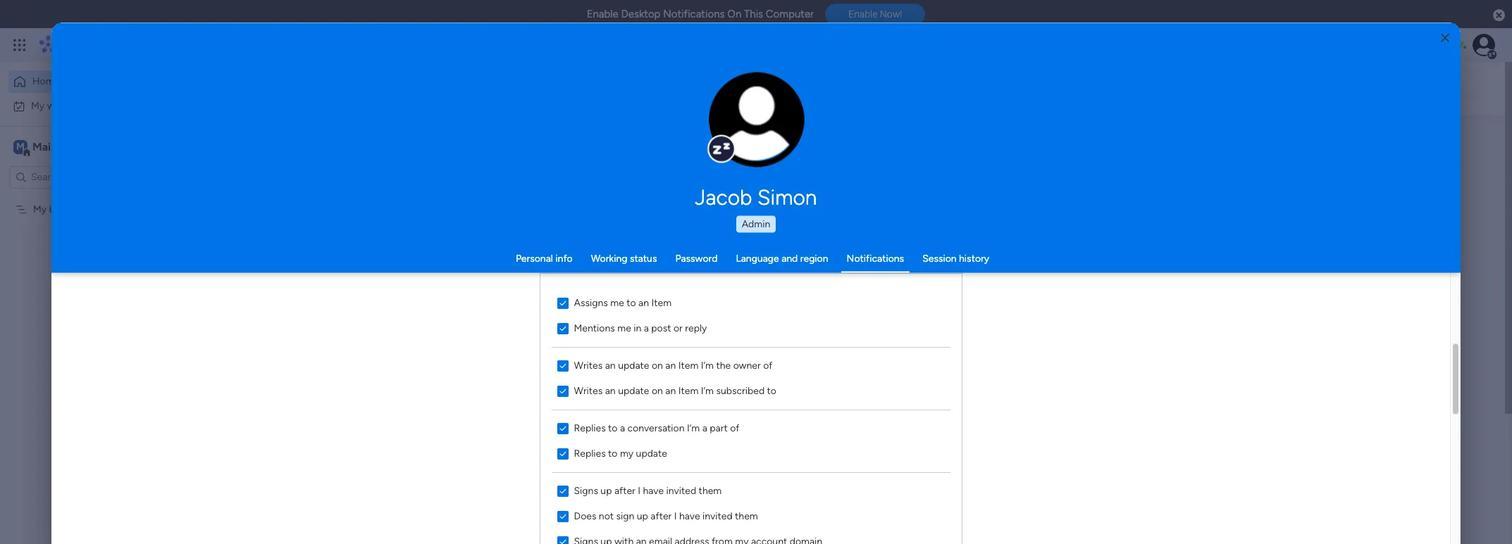 Task type: describe. For each thing, give the bounding box(es) containing it.
public board image
[[278, 285, 293, 301]]

history
[[959, 252, 990, 264]]

an up mentions me in a post or reply
[[639, 297, 649, 309]]

1 horizontal spatial up
[[637, 511, 648, 523]]

0 vertical spatial and
[[782, 252, 798, 264]]

dapulse close image
[[1493, 8, 1505, 23]]

0 vertical spatial of
[[763, 360, 773, 372]]

1 horizontal spatial them
[[735, 511, 758, 523]]

or
[[674, 322, 683, 334]]

close image
[[1441, 33, 1450, 43]]

2 vertical spatial i'm
[[687, 423, 700, 435]]

teammates
[[423, 482, 480, 496]]

2 vertical spatial my
[[298, 286, 314, 300]]

the
[[716, 360, 731, 372]]

an down mentions
[[605, 360, 616, 372]]

my
[[620, 448, 634, 460]]

main workspace
[[32, 140, 116, 153]]

picture
[[742, 139, 771, 150]]

me for assigns
[[611, 297, 624, 309]]

an up the writes an update on an item i'm subscribed to
[[666, 360, 676, 372]]

computer
[[766, 8, 814, 20]]

my work
[[31, 100, 68, 112]]

desktop
[[621, 8, 661, 20]]

home button
[[8, 70, 152, 93]]

region containing assigns me to an item
[[540, 274, 962, 545]]

now!
[[880, 9, 902, 20]]

change profile picture button
[[709, 72, 805, 168]]

enable now!
[[849, 9, 902, 20]]

2 vertical spatial update
[[636, 448, 667, 460]]

replies to a conversation i'm a part of
[[574, 423, 740, 435]]

update for writes an update on an item i'm subscribed to
[[618, 385, 649, 397]]

on for subscribed
[[652, 385, 663, 397]]

session history link
[[923, 252, 990, 264]]

help image
[[1424, 38, 1438, 52]]

session
[[923, 252, 957, 264]]

assigns me to an item
[[574, 297, 672, 309]]

working status
[[591, 252, 657, 264]]

home
[[32, 75, 59, 87]]

personal info link
[[516, 252, 573, 264]]

working status link
[[591, 252, 657, 264]]

workspace image
[[13, 139, 27, 155]]

status
[[630, 252, 657, 264]]

reply
[[685, 322, 707, 334]]

info
[[556, 252, 573, 264]]

owner
[[733, 360, 761, 372]]

profile
[[761, 127, 786, 138]]

language
[[736, 252, 779, 264]]

monday
[[63, 37, 111, 53]]

enable for enable desktop notifications on this computer
[[587, 8, 619, 20]]

0 vertical spatial item
[[652, 297, 672, 309]]

1 vertical spatial have
[[679, 511, 700, 523]]

work
[[47, 100, 68, 112]]

mentions
[[574, 322, 615, 334]]

session history
[[923, 252, 990, 264]]

1 vertical spatial and
[[483, 482, 502, 496]]

monday button
[[37, 27, 225, 63]]

enable desktop notifications on this computer
[[587, 8, 814, 20]]

to up in
[[627, 297, 636, 309]]

working
[[591, 252, 628, 264]]

i'm for subscribed
[[701, 385, 714, 397]]

this
[[744, 8, 763, 20]]

replies for replies to my update
[[574, 448, 606, 460]]

conversation
[[628, 423, 685, 435]]

password link
[[675, 252, 718, 264]]

my inside button
[[31, 100, 45, 112]]

replies for replies to a conversation i'm a part of
[[574, 423, 606, 435]]



Task type: locate. For each thing, give the bounding box(es) containing it.
notifications
[[663, 8, 725, 20], [847, 252, 904, 264]]

1 vertical spatial of
[[730, 423, 740, 435]]

notifications link
[[847, 252, 904, 264]]

1 vertical spatial i'm
[[701, 385, 714, 397]]

0 vertical spatial update
[[618, 360, 649, 372]]

after down signs up after i have invited them
[[651, 511, 672, 523]]

1 vertical spatial up
[[637, 511, 648, 523]]

1 replies from the top
[[574, 423, 606, 435]]

item up post
[[652, 297, 672, 309]]

have up does not sign up after i have invited them
[[643, 485, 664, 497]]

board down 'search in workspace' field
[[49, 203, 75, 215]]

1 writes from the top
[[574, 360, 603, 372]]

not
[[599, 511, 614, 523]]

my inside list box
[[33, 203, 47, 215]]

item down writes an update on an item i'm the owner of
[[678, 385, 699, 397]]

writes an update on an item i'm subscribed to
[[574, 385, 777, 397]]

region
[[540, 274, 962, 545]]

my left work
[[31, 100, 45, 112]]

i down signs up after i have invited them
[[674, 511, 677, 523]]

0 vertical spatial have
[[643, 485, 664, 497]]

1 horizontal spatial my board
[[298, 286, 347, 300]]

main
[[32, 140, 57, 153]]

1 vertical spatial my board
[[298, 286, 347, 300]]

1 vertical spatial board
[[317, 286, 347, 300]]

1 on from the top
[[652, 360, 663, 372]]

0 horizontal spatial them
[[699, 485, 722, 497]]

2 vertical spatial item
[[678, 385, 699, 397]]

i'm left the
[[701, 360, 714, 372]]

my
[[31, 100, 45, 112], [33, 203, 47, 215], [298, 286, 314, 300]]

1 vertical spatial i
[[674, 511, 677, 523]]

1 vertical spatial me
[[618, 322, 631, 334]]

0 horizontal spatial notifications
[[663, 8, 725, 20]]

board right the public board icon
[[317, 286, 347, 300]]

board inside list box
[[49, 203, 75, 215]]

sign
[[616, 511, 635, 523]]

2 replies from the top
[[574, 448, 606, 460]]

replies to my update
[[574, 448, 667, 460]]

option
[[0, 197, 180, 199]]

m
[[16, 141, 25, 153]]

0 horizontal spatial have
[[643, 485, 664, 497]]

my work button
[[8, 95, 152, 117]]

jacob
[[695, 185, 752, 210]]

my right the public board icon
[[298, 286, 314, 300]]

a
[[644, 322, 649, 334], [620, 423, 625, 435], [702, 423, 707, 435]]

up right sign
[[637, 511, 648, 523]]

part
[[710, 423, 728, 435]]

add to favorites image
[[441, 286, 455, 300]]

password
[[675, 252, 718, 264]]

personal
[[516, 252, 553, 264]]

simon
[[758, 185, 817, 210]]

1 horizontal spatial of
[[763, 360, 773, 372]]

post
[[651, 322, 671, 334]]

2 writes from the top
[[574, 385, 603, 397]]

0 horizontal spatial i
[[638, 485, 641, 497]]

1 horizontal spatial i
[[674, 511, 677, 523]]

Search in workspace field
[[30, 169, 118, 185]]

select product image
[[13, 38, 27, 52]]

of right owner
[[763, 360, 773, 372]]

jacob simon image
[[1473, 34, 1496, 56]]

me left in
[[618, 322, 631, 334]]

change
[[727, 127, 758, 138]]

an up replies to a conversation i'm a part of
[[605, 385, 616, 397]]

an
[[639, 297, 649, 309], [605, 360, 616, 372], [666, 360, 676, 372], [605, 385, 616, 397], [666, 385, 676, 397]]

enable
[[587, 8, 619, 20], [849, 9, 878, 20]]

i
[[638, 485, 641, 497], [674, 511, 677, 523]]

1 vertical spatial item
[[678, 360, 699, 372]]

of right part
[[730, 423, 740, 435]]

my board right the public board icon
[[298, 286, 347, 300]]

to right the subscribed
[[767, 385, 777, 397]]

enable for enable now!
[[849, 9, 878, 20]]

0 vertical spatial after
[[615, 485, 636, 497]]

and left 'region'
[[782, 252, 798, 264]]

1 image
[[1307, 29, 1319, 45]]

0 vertical spatial replies
[[574, 423, 606, 435]]

0 vertical spatial i
[[638, 485, 641, 497]]

0 vertical spatial on
[[652, 360, 663, 372]]

update for writes an update on an item i'm the owner of
[[618, 360, 649, 372]]

my down 'search in workspace' field
[[33, 203, 47, 215]]

a left part
[[702, 423, 707, 435]]

up right 'signs'
[[601, 485, 612, 497]]

after up sign
[[615, 485, 636, 497]]

i'm left part
[[687, 423, 700, 435]]

of
[[763, 360, 773, 372], [730, 423, 740, 435]]

0 horizontal spatial and
[[483, 482, 502, 496]]

0 vertical spatial invited
[[666, 485, 696, 497]]

change profile picture
[[727, 127, 786, 150]]

1 horizontal spatial invited
[[703, 511, 733, 523]]

item for the
[[678, 360, 699, 372]]

replies
[[574, 423, 606, 435], [574, 448, 606, 460]]

writes
[[574, 360, 603, 372], [574, 385, 603, 397]]

1 horizontal spatial have
[[679, 511, 700, 523]]

up
[[601, 485, 612, 497], [637, 511, 648, 523]]

jacob simon
[[695, 185, 817, 210]]

to up 'replies to my update'
[[608, 423, 618, 435]]

invite
[[366, 482, 395, 496]]

have down signs up after i have invited them
[[679, 511, 700, 523]]

2 horizontal spatial a
[[702, 423, 707, 435]]

writes for writes an update on an item i'm the owner of
[[574, 360, 603, 372]]

item
[[652, 297, 672, 309], [678, 360, 699, 372], [678, 385, 699, 397]]

update down in
[[618, 360, 649, 372]]

i up does not sign up after i have invited them
[[638, 485, 641, 497]]

0 horizontal spatial enable
[[587, 8, 619, 20]]

update right the 'my'
[[636, 448, 667, 460]]

a right in
[[644, 322, 649, 334]]

enable left now!
[[849, 9, 878, 20]]

writes an update on an item i'm the owner of
[[574, 360, 773, 372]]

start
[[505, 482, 528, 496]]

0 vertical spatial my
[[31, 100, 45, 112]]

1 vertical spatial on
[[652, 385, 663, 397]]

an down writes an update on an item i'm the owner of
[[666, 385, 676, 397]]

0 horizontal spatial my board
[[33, 203, 75, 215]]

to left the 'my'
[[608, 448, 618, 460]]

a up 'replies to my update'
[[620, 423, 625, 435]]

does
[[574, 511, 597, 523]]

to
[[627, 297, 636, 309], [767, 385, 777, 397], [608, 423, 618, 435], [608, 448, 618, 460]]

replies up 'replies to my update'
[[574, 423, 606, 435]]

and
[[782, 252, 798, 264], [483, 482, 502, 496]]

on down writes an update on an item i'm the owner of
[[652, 385, 663, 397]]

1 vertical spatial replies
[[574, 448, 606, 460]]

replies left the 'my'
[[574, 448, 606, 460]]

0 vertical spatial board
[[49, 203, 75, 215]]

my board inside list box
[[33, 203, 75, 215]]

assigns
[[574, 297, 608, 309]]

1 vertical spatial them
[[735, 511, 758, 523]]

1 vertical spatial my
[[33, 203, 47, 215]]

i'm
[[701, 360, 714, 372], [701, 385, 714, 397], [687, 423, 700, 435]]

notifications right 'region'
[[847, 252, 904, 264]]

item for subscribed
[[678, 385, 699, 397]]

my board
[[33, 203, 75, 215], [298, 286, 347, 300]]

0 vertical spatial me
[[611, 297, 624, 309]]

0 vertical spatial up
[[601, 485, 612, 497]]

my board down 'search in workspace' field
[[33, 203, 75, 215]]

enable left desktop
[[587, 8, 619, 20]]

signs up after i have invited them
[[574, 485, 722, 497]]

update up conversation
[[618, 385, 649, 397]]

workspace
[[60, 140, 116, 153]]

enable inside button
[[849, 9, 878, 20]]

0 horizontal spatial after
[[615, 485, 636, 497]]

1 horizontal spatial notifications
[[847, 252, 904, 264]]

0 horizontal spatial of
[[730, 423, 740, 435]]

invited
[[666, 485, 696, 497], [703, 511, 733, 523]]

after
[[615, 485, 636, 497], [651, 511, 672, 523]]

0 horizontal spatial board
[[49, 203, 75, 215]]

1 horizontal spatial board
[[317, 286, 347, 300]]

notifications left "on"
[[663, 8, 725, 20]]

1 horizontal spatial after
[[651, 511, 672, 523]]

0 horizontal spatial invited
[[666, 485, 696, 497]]

mentions me in a post or reply
[[574, 322, 707, 334]]

1 vertical spatial writes
[[574, 385, 603, 397]]

0 vertical spatial my board
[[33, 203, 75, 215]]

0 vertical spatial writes
[[574, 360, 603, 372]]

writes for writes an update on an item i'm subscribed to
[[574, 385, 603, 397]]

my board link
[[271, 171, 469, 330]]

0 vertical spatial them
[[699, 485, 722, 497]]

i'm for the
[[701, 360, 714, 372]]

admin
[[742, 218, 771, 230]]

on
[[652, 360, 663, 372], [652, 385, 663, 397]]

1 horizontal spatial a
[[644, 322, 649, 334]]

0 horizontal spatial up
[[601, 485, 612, 497]]

1 vertical spatial update
[[618, 385, 649, 397]]

in
[[634, 322, 642, 334]]

i'm left the subscribed
[[701, 385, 714, 397]]

invite your teammates and start collaborating
[[366, 482, 598, 496]]

0 horizontal spatial a
[[620, 423, 625, 435]]

my board list box
[[0, 195, 180, 412]]

and left start
[[483, 482, 502, 496]]

language and region
[[736, 252, 829, 264]]

me for mentions
[[618, 322, 631, 334]]

personal info
[[516, 252, 573, 264]]

collaborating
[[531, 482, 598, 496]]

region
[[800, 252, 829, 264]]

0 vertical spatial notifications
[[663, 8, 725, 20]]

them
[[699, 485, 722, 497], [735, 511, 758, 523]]

signs
[[574, 485, 598, 497]]

on up the writes an update on an item i'm subscribed to
[[652, 360, 663, 372]]

0 vertical spatial i'm
[[701, 360, 714, 372]]

on for the
[[652, 360, 663, 372]]

board
[[49, 203, 75, 215], [317, 286, 347, 300]]

1 vertical spatial notifications
[[847, 252, 904, 264]]

item up the writes an update on an item i'm subscribed to
[[678, 360, 699, 372]]

have
[[643, 485, 664, 497], [679, 511, 700, 523]]

does not sign up after i have invited them
[[574, 511, 758, 523]]

your
[[398, 482, 420, 496]]

me right "assigns"
[[611, 297, 624, 309]]

on
[[728, 8, 742, 20]]

1 vertical spatial after
[[651, 511, 672, 523]]

1 horizontal spatial and
[[782, 252, 798, 264]]

enable now! button
[[825, 4, 926, 25]]

1 horizontal spatial enable
[[849, 9, 878, 20]]

language and region link
[[736, 252, 829, 264]]

subscribed
[[716, 385, 765, 397]]

2 on from the top
[[652, 385, 663, 397]]

1 vertical spatial invited
[[703, 511, 733, 523]]

jacob simon button
[[562, 185, 950, 210]]

workspace selection element
[[13, 138, 118, 157]]



Task type: vqa. For each thing, say whether or not it's contained in the screenshot.
2nd Group Title field
no



